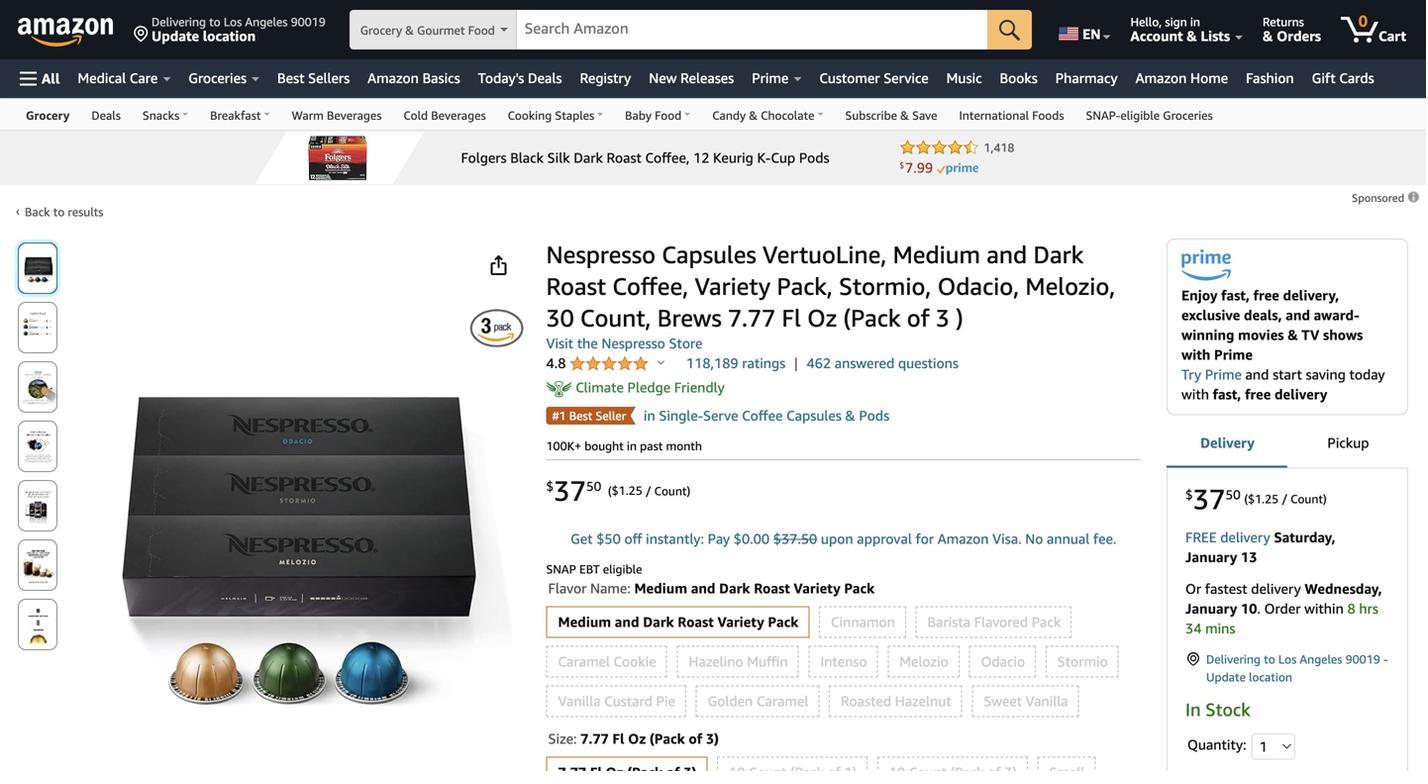 Task type: describe. For each thing, give the bounding box(es) containing it.
roasted
[[841, 693, 892, 710]]

$37.50
[[774, 531, 818, 547]]

free inside enjoy fast, free delivery, exclusive deals, and award- winning movies & tv shows with prime try prime
[[1254, 287, 1280, 303]]

back to results link
[[25, 205, 103, 219]]

1 vertical spatial free
[[1245, 386, 1271, 403]]

pharmacy
[[1056, 70, 1118, 86]]

0 horizontal spatial $1.25
[[612, 484, 643, 498]]

Grocery & Gourmet Food search field
[[349, 10, 1032, 52]]

option group for variety
[[540, 603, 1141, 722]]

vanilla inside button
[[558, 693, 601, 710]]

1 horizontal spatial $1.25
[[1248, 492, 1279, 506]]

off
[[625, 531, 642, 547]]

odacio button
[[970, 647, 1035, 677]]

new releases link
[[640, 64, 743, 92]]

sign
[[1165, 15, 1188, 29]]

results
[[68, 205, 103, 219]]

and start saving today with
[[1182, 366, 1386, 403]]

100k+ bought in past month
[[546, 439, 702, 453]]

customer service link
[[811, 64, 938, 92]]

delivering for update
[[1207, 653, 1261, 667]]

delivery for free
[[1275, 386, 1328, 403]]

1 horizontal spatial in
[[644, 408, 656, 424]]

amazon basics link
[[359, 64, 469, 92]]

0 horizontal spatial 50
[[586, 479, 602, 495]]

location inside delivering to los angeles 90019 - update location
[[1249, 671, 1293, 684]]

1 vertical spatial capsules
[[787, 408, 842, 424]]

today
[[1350, 366, 1386, 383]]

1 horizontal spatial $
[[1186, 487, 1193, 503]]

today's deals link
[[469, 64, 571, 92]]

amazon for amazon basics
[[368, 70, 419, 86]]

count,
[[580, 304, 651, 332]]

gourmet
[[417, 23, 465, 37]]

amazon image
[[18, 18, 114, 48]]

0 vertical spatial nespresso
[[546, 240, 656, 269]]

intenso button
[[810, 647, 877, 677]]

‹ back to results
[[16, 204, 103, 219]]

10
[[1241, 601, 1258, 617]]

best sellers
[[277, 70, 350, 86]]

amazon home link
[[1127, 64, 1238, 92]]

stormio button
[[1047, 647, 1118, 677]]

size:
[[548, 731, 577, 747]]

food inside search field
[[468, 23, 495, 37]]

gift
[[1312, 70, 1336, 86]]

snap-eligible groceries
[[1086, 108, 1213, 122]]

1 vertical spatial best
[[569, 409, 593, 423]]

subscribe & save link
[[835, 99, 949, 130]]

1 vertical spatial dark
[[719, 581, 751, 597]]

muffin
[[747, 654, 788, 670]]

international
[[959, 108, 1029, 122]]

returns & orders
[[1263, 15, 1322, 44]]

delivering to los angeles 90019 update location
[[152, 15, 326, 44]]

in
[[1186, 699, 1201, 721]]

fee.
[[1094, 531, 1117, 547]]

fashion
[[1246, 70, 1295, 86]]

grocery for grocery
[[26, 108, 70, 122]]

0 horizontal spatial count)
[[655, 484, 691, 498]]

pack inside button
[[768, 614, 799, 631]]

amazon basics
[[368, 70, 460, 86]]

1 horizontal spatial /
[[1282, 492, 1288, 506]]

pharmacy link
[[1047, 64, 1127, 92]]

delivering for location
[[152, 15, 206, 29]]

0
[[1359, 11, 1368, 30]]

new
[[649, 70, 677, 86]]

medium inside nespresso capsules vertuoline, medium and dark roast coffee, variety pack, stormio, odacio, melozio, 30 count, brews 7.77 fl oz (pack of 3 ) visit the nespresso store
[[893, 240, 981, 269]]

amazon prime logo image
[[1182, 250, 1231, 286]]

candy
[[713, 108, 746, 122]]

snap-
[[1086, 108, 1121, 122]]

size: 7.77 fl oz (pack of 3)
[[548, 731, 719, 747]]

no
[[1026, 531, 1044, 547]]

pickup link
[[1288, 418, 1409, 470]]

subscribe & save
[[846, 108, 938, 122]]

medical care link
[[69, 64, 180, 92]]

in for sign
[[1191, 15, 1201, 29]]

dark inside 'medium and dark roast variety pack' button
[[643, 614, 674, 631]]

and up "medium and dark roast variety pack" in the bottom of the page
[[691, 581, 716, 597]]

care
[[130, 70, 158, 86]]

0 horizontal spatial /
[[646, 484, 651, 498]]

8 hrs 34 mins
[[1186, 601, 1379, 637]]

amazon for amazon home
[[1136, 70, 1187, 86]]

basics
[[423, 70, 460, 86]]

music link
[[938, 64, 991, 92]]

nespresso capsules vertuoline, medium and dark roast coffee, variety pack, stormio, odacio, melozio, 30 count, brews 7.77 fl oz (pack of 3 ) image
[[62, 308, 526, 772]]

international foods
[[959, 108, 1065, 122]]

best inside the navigation navigation
[[277, 70, 305, 86]]

groceries inside snap-eligible groceries link
[[1163, 108, 1213, 122]]

1 horizontal spatial (
[[1245, 492, 1248, 506]]

service
[[884, 70, 929, 86]]

90019 for -
[[1346, 653, 1381, 667]]

visa.
[[993, 531, 1022, 547]]

0 vertical spatial caramel
[[558, 654, 610, 670]]

caramel cookie
[[558, 654, 656, 670]]

sweet vanilla
[[984, 693, 1069, 710]]

store
[[669, 335, 703, 352]]

start
[[1273, 366, 1303, 383]]

0 horizontal spatial $
[[546, 479, 554, 495]]

cookie
[[614, 654, 656, 670]]

0 horizontal spatial 37
[[554, 475, 586, 508]]

registry link
[[571, 64, 640, 92]]

breakfast
[[210, 108, 261, 122]]

gift cards
[[1312, 70, 1375, 86]]

of inside nespresso capsules vertuoline, medium and dark roast coffee, variety pack, stormio, odacio, melozio, 30 count, brews 7.77 fl oz (pack of 3 ) visit the nespresso store
[[907, 304, 930, 332]]

climate pledge friendly image
[[546, 380, 572, 398]]

dark inside nespresso capsules vertuoline, medium and dark roast coffee, variety pack, stormio, odacio, melozio, 30 count, brews 7.77 fl oz (pack of 3 ) visit the nespresso store
[[1034, 240, 1084, 269]]

& for grocery
[[405, 23, 414, 37]]

fl inside nespresso capsules vertuoline, medium and dark roast coffee, variety pack, stormio, odacio, melozio, 30 count, brews 7.77 fl oz (pack of 3 ) visit the nespresso store
[[782, 304, 801, 332]]

saturday, january 13
[[1186, 529, 1336, 566]]

vanilla custard pie button
[[547, 687, 685, 717]]

roasted hazelnut button
[[830, 687, 962, 717]]

option group for 3)
[[540, 753, 1141, 772]]

0 horizontal spatial (
[[608, 484, 612, 498]]

1 horizontal spatial pack
[[844, 581, 875, 597]]

warm beverages link
[[281, 99, 393, 130]]

hello,
[[1131, 15, 1162, 29]]

cart
[[1379, 28, 1407, 44]]

1 vertical spatial roast
[[754, 581, 790, 597]]

en
[[1083, 26, 1101, 42]]

& inside enjoy fast, free delivery, exclusive deals, and award- winning movies & tv shows with prime try prime
[[1288, 327, 1298, 343]]

foods
[[1033, 108, 1065, 122]]

order
[[1265, 601, 1301, 617]]

and inside 'medium and dark roast variety pack' button
[[615, 614, 640, 631]]

1 horizontal spatial 37
[[1193, 483, 1226, 516]]

cinnamon button
[[820, 608, 905, 637]]

4.8
[[546, 355, 570, 372]]

leave feedback on sponsored ad element
[[1352, 192, 1422, 205]]

baby food
[[625, 108, 682, 122]]

& left pods
[[846, 408, 856, 424]]

0 horizontal spatial fl
[[613, 731, 625, 747]]

to for update
[[1264, 653, 1276, 667]]

beverages for warm beverages
[[327, 108, 382, 122]]

save
[[913, 108, 938, 122]]

wednesday,
[[1305, 581, 1383, 597]]

roast inside nespresso capsules vertuoline, medium and dark roast coffee, variety pack, stormio, odacio, melozio, 30 count, brews 7.77 fl oz (pack of 3 ) visit the nespresso store
[[546, 272, 606, 301]]

1 vertical spatial delivery
[[1221, 529, 1271, 546]]

1 horizontal spatial caramel
[[757, 693, 809, 710]]

golden caramel button
[[697, 687, 819, 717]]

and inside nespresso capsules vertuoline, medium and dark roast coffee, variety pack, stormio, odacio, melozio, 30 count, brews 7.77 fl oz (pack of 3 ) visit the nespresso store
[[987, 240, 1028, 269]]

angeles for update
[[1300, 653, 1343, 667]]

1 vertical spatial food
[[655, 108, 682, 122]]

$50
[[597, 531, 621, 547]]

groceries inside groceries link
[[189, 70, 247, 86]]

100k+
[[546, 439, 582, 453]]

instantly:
[[646, 531, 704, 547]]

barista flavored pack
[[928, 614, 1061, 631]]

back
[[25, 205, 50, 219]]

account & lists
[[1131, 28, 1231, 44]]

pickup
[[1328, 435, 1370, 451]]

oz inside nespresso capsules vertuoline, medium and dark roast coffee, variety pack, stormio, odacio, melozio, 30 count, brews 7.77 fl oz (pack of 3 ) visit the nespresso store
[[808, 304, 837, 332]]

462
[[807, 355, 831, 372]]

groceries link
[[180, 64, 269, 92]]

1 horizontal spatial deals
[[528, 70, 562, 86]]

tab list containing delivery
[[1167, 418, 1409, 470]]

vanilla custard pie
[[558, 693, 676, 710]]

barista
[[928, 614, 971, 631]]

los for update
[[1279, 653, 1297, 667]]

caramel cookie button
[[547, 647, 666, 677]]

1 vertical spatial deals
[[91, 108, 121, 122]]



Task type: vqa. For each thing, say whether or not it's contained in the screenshot.
Search image
no



Task type: locate. For each thing, give the bounding box(es) containing it.
with inside the and start saving today with
[[1182, 386, 1210, 403]]

angeles for location
[[245, 15, 288, 29]]

melozio button
[[889, 647, 959, 677]]

free up delivery at right
[[1245, 386, 1271, 403]]

los down '8 hrs 34 mins'
[[1279, 653, 1297, 667]]

annual
[[1047, 531, 1090, 547]]

1 vertical spatial caramel
[[757, 693, 809, 710]]

1 vertical spatial eligible
[[603, 563, 642, 577]]

international foods link
[[949, 99, 1075, 130]]

90019 inside delivering to los angeles 90019 - update location
[[1346, 653, 1381, 667]]

4.8 button
[[546, 355, 665, 374]]

of left 3)
[[689, 731, 703, 747]]

462 answered questions link
[[807, 354, 959, 374]]

grocery inside search field
[[360, 23, 402, 37]]

1 horizontal spatial $ 37 50 ( $1.25 / count)
[[1186, 483, 1327, 516]]

pack right flavored
[[1032, 614, 1061, 631]]

0 horizontal spatial roast
[[546, 272, 606, 301]]

1 vertical spatial 7.77
[[581, 731, 609, 747]]

free
[[1186, 529, 1217, 546]]

deals down medical
[[91, 108, 121, 122]]

and up 'tv'
[[1286, 307, 1311, 323]]

lists
[[1201, 28, 1231, 44]]

& left save
[[901, 108, 909, 122]]

1 vertical spatial fast,
[[1213, 386, 1242, 403]]

location inside delivering to los angeles 90019 update location
[[203, 28, 256, 44]]

$ 37 50 ( $1.25 / count) up free delivery
[[1186, 483, 1327, 516]]

2 option group from the top
[[540, 753, 1141, 772]]

2 vertical spatial to
[[1264, 653, 1276, 667]]

delivery up 13
[[1221, 529, 1271, 546]]

fashion link
[[1238, 64, 1303, 92]]

2 horizontal spatial medium
[[893, 240, 981, 269]]

& for subscribe
[[901, 108, 909, 122]]

grocery down all
[[26, 108, 70, 122]]

( up free delivery
[[1245, 492, 1248, 506]]

1 horizontal spatial 50
[[1226, 487, 1241, 503]]

1 horizontal spatial 7.77
[[728, 304, 776, 332]]

climate pledge friendly link
[[546, 379, 725, 398]]

8
[[1348, 601, 1356, 617]]

beverages for cold beverages
[[431, 108, 486, 122]]

nespresso down count,
[[602, 335, 666, 352]]

and inside the and start saving today with
[[1246, 366, 1270, 383]]

capsules inside nespresso capsules vertuoline, medium and dark roast coffee, variety pack, stormio, odacio, melozio, 30 count, brews 7.77 fl oz (pack of 3 ) visit the nespresso store
[[662, 240, 757, 269]]

january up mins
[[1186, 601, 1238, 617]]

vanilla
[[558, 693, 601, 710], [1026, 693, 1069, 710]]

1 vertical spatial delivering
[[1207, 653, 1261, 667]]

and up fast, free delivery
[[1246, 366, 1270, 383]]

grocery for grocery & gourmet food
[[360, 23, 402, 37]]

golden caramel
[[708, 693, 809, 710]]

& for candy
[[749, 108, 758, 122]]

and up odacio,
[[987, 240, 1028, 269]]

nespresso
[[546, 240, 656, 269], [602, 335, 666, 352]]

(pack inside nespresso capsules vertuoline, medium and dark roast coffee, variety pack, stormio, odacio, melozio, 30 count, brews 7.77 fl oz (pack of 3 ) visit the nespresso store
[[844, 304, 901, 332]]

1 horizontal spatial 90019
[[1346, 653, 1381, 667]]

1 horizontal spatial count)
[[1291, 492, 1327, 506]]

0 vertical spatial 7.77
[[728, 304, 776, 332]]

1 vertical spatial variety
[[794, 581, 841, 597]]

)
[[956, 304, 964, 332]]

melozio
[[900, 654, 949, 670]]

angeles down within
[[1300, 653, 1343, 667]]

0 horizontal spatial of
[[689, 731, 703, 747]]

2 vanilla from the left
[[1026, 693, 1069, 710]]

/
[[646, 484, 651, 498], [1282, 492, 1288, 506]]

angeles inside delivering to los angeles 90019 - update location
[[1300, 653, 1343, 667]]

coffee
[[742, 408, 783, 424]]

angeles
[[245, 15, 288, 29], [1300, 653, 1343, 667]]

$1.25 down the 100k+ bought in past month
[[612, 484, 643, 498]]

caramel left cookie
[[558, 654, 610, 670]]

candy & chocolate
[[713, 108, 815, 122]]

in for bought
[[627, 439, 637, 453]]

popover image
[[658, 360, 665, 365]]

37 down 100k+
[[554, 475, 586, 508]]

eligible up name:
[[603, 563, 642, 577]]

amazon right for
[[938, 531, 989, 547]]

0 horizontal spatial $ 37 50 ( $1.25 / count)
[[546, 475, 691, 508]]

/ down past
[[646, 484, 651, 498]]

0 horizontal spatial capsules
[[662, 240, 757, 269]]

month
[[666, 439, 702, 453]]

1 horizontal spatial amazon
[[938, 531, 989, 547]]

registry
[[580, 70, 631, 86]]

cooking
[[508, 108, 552, 122]]

$ 37 50 ( $1.25 / count) down the 100k+ bought in past month
[[546, 475, 691, 508]]

0 vertical spatial to
[[209, 15, 221, 29]]

1 option group from the top
[[540, 603, 1141, 722]]

& left gourmet
[[405, 23, 414, 37]]

fast, down try prime link
[[1213, 386, 1242, 403]]

books link
[[991, 64, 1047, 92]]

in inside the navigation navigation
[[1191, 15, 1201, 29]]

7.77 up ratings
[[728, 304, 776, 332]]

tab list
[[1167, 418, 1409, 470]]

update up 'care'
[[152, 28, 199, 44]]

.
[[1258, 601, 1261, 617]]

0 vertical spatial option group
[[540, 603, 1141, 722]]

delivery
[[1275, 386, 1328, 403], [1221, 529, 1271, 546], [1252, 581, 1302, 597]]

1 vertical spatial january
[[1186, 601, 1238, 617]]

prime right try
[[1205, 366, 1242, 383]]

oz down the pack,
[[808, 304, 837, 332]]

0 horizontal spatial delivering
[[152, 15, 206, 29]]

variety inside nespresso capsules vertuoline, medium and dark roast coffee, variety pack, stormio, odacio, melozio, 30 count, brews 7.77 fl oz (pack of 3 ) visit the nespresso store
[[695, 272, 771, 301]]

0 horizontal spatial oz
[[628, 731, 646, 747]]

1 vertical spatial medium
[[635, 581, 688, 597]]

oz down 'custard'
[[628, 731, 646, 747]]

0 horizontal spatial medium
[[558, 614, 611, 631]]

&
[[405, 23, 414, 37], [1187, 28, 1197, 44], [1263, 28, 1274, 44], [749, 108, 758, 122], [901, 108, 909, 122], [1288, 327, 1298, 343], [846, 408, 856, 424]]

to down '8 hrs 34 mins'
[[1264, 653, 1276, 667]]

0 horizontal spatial grocery
[[26, 108, 70, 122]]

& left orders
[[1263, 28, 1274, 44]]

beverages down sellers
[[327, 108, 382, 122]]

pack,
[[777, 272, 833, 301]]

best left sellers
[[277, 70, 305, 86]]

roast up 30
[[546, 272, 606, 301]]

count) down month on the left
[[655, 484, 691, 498]]

delivering inside delivering to los angeles 90019 - update location
[[1207, 653, 1261, 667]]

1 vanilla from the left
[[558, 693, 601, 710]]

wednesday, january 10
[[1186, 581, 1383, 617]]

1 vertical spatial grocery
[[26, 108, 70, 122]]

intenso
[[821, 654, 867, 670]]

to inside delivering to los angeles 90019 - update location
[[1264, 653, 1276, 667]]

& for returns
[[1263, 28, 1274, 44]]

dark down pay
[[719, 581, 751, 597]]

7.77 inside nespresso capsules vertuoline, medium and dark roast coffee, variety pack, stormio, odacio, melozio, 30 count, brews 7.77 fl oz (pack of 3 ) visit the nespresso store
[[728, 304, 776, 332]]

ebt
[[580, 563, 600, 577]]

pack inside 'button'
[[1032, 614, 1061, 631]]

2 vertical spatial prime
[[1205, 366, 1242, 383]]

0 horizontal spatial to
[[53, 205, 65, 219]]

to right back on the top left of the page
[[53, 205, 65, 219]]

2 horizontal spatial roast
[[754, 581, 790, 597]]

prime up candy & chocolate link
[[752, 70, 789, 86]]

& inside search field
[[405, 23, 414, 37]]

1 vertical spatial update
[[1207, 671, 1246, 684]]

None submit
[[988, 10, 1032, 50], [19, 244, 56, 293], [19, 303, 56, 353], [19, 363, 56, 412], [19, 422, 56, 472], [19, 481, 56, 531], [19, 541, 56, 590], [19, 600, 56, 650], [988, 10, 1032, 50], [19, 244, 56, 293], [19, 303, 56, 353], [19, 363, 56, 412], [19, 422, 56, 472], [19, 481, 56, 531], [19, 541, 56, 590], [19, 600, 56, 650]]

fl down the pack,
[[782, 304, 801, 332]]

cooking staples
[[508, 108, 595, 122]]

1 horizontal spatial beverages
[[431, 108, 486, 122]]

0 vertical spatial los
[[224, 15, 242, 29]]

prime link
[[743, 64, 811, 92]]

90019 inside delivering to los angeles 90019 update location
[[291, 15, 326, 29]]

deals up cooking staples
[[528, 70, 562, 86]]

0 vertical spatial angeles
[[245, 15, 288, 29]]

0 horizontal spatial (pack
[[650, 731, 685, 747]]

delivery up 'order'
[[1252, 581, 1302, 597]]

for
[[916, 531, 934, 547]]

0 horizontal spatial beverages
[[327, 108, 382, 122]]

0 vertical spatial january
[[1186, 549, 1238, 566]]

and down name:
[[615, 614, 640, 631]]

medium down flavor at the bottom of page
[[558, 614, 611, 631]]

orders
[[1277, 28, 1322, 44]]

tv
[[1302, 327, 1320, 343]]

with down try
[[1182, 386, 1210, 403]]

with inside enjoy fast, free delivery, exclusive deals, and award- winning movies & tv shows with prime try prime
[[1182, 347, 1211, 363]]

eligible inside snap-eligible groceries link
[[1121, 108, 1160, 122]]

in single-serve coffee capsules & pods
[[644, 408, 890, 424]]

90019 left "-"
[[1346, 653, 1381, 667]]

los up groceries link at left top
[[224, 15, 242, 29]]

1 horizontal spatial of
[[907, 304, 930, 332]]

friendly
[[674, 379, 725, 396]]

january for saturday, january 13
[[1186, 549, 1238, 566]]

1 horizontal spatial dark
[[719, 581, 751, 597]]

climate
[[576, 379, 624, 396]]

staples
[[555, 108, 595, 122]]

navigation navigation
[[0, 0, 1427, 131]]

0 vertical spatial prime
[[752, 70, 789, 86]]

2 horizontal spatial in
[[1191, 15, 1201, 29]]

beverages
[[327, 108, 382, 122], [431, 108, 486, 122]]

all
[[42, 70, 60, 87]]

fast, up the exclusive
[[1222, 287, 1250, 303]]

0 vertical spatial with
[[1182, 347, 1211, 363]]

vanilla inside button
[[1026, 693, 1069, 710]]

variety down upon
[[794, 581, 841, 597]]

/ up saturday,
[[1282, 492, 1288, 506]]

1 horizontal spatial groceries
[[1163, 108, 1213, 122]]

50 down bought
[[586, 479, 602, 495]]

january down free on the bottom
[[1186, 549, 1238, 566]]

nespresso capsules vertuoline, medium and dark roast coffee, variety pack, stormio, odacio, melozio, 30 count, brews 7.77 fl oz (pack of 3 ) visit the nespresso store
[[546, 240, 1116, 352]]

hazelino muffin button
[[678, 647, 798, 677]]

1 vertical spatial prime
[[1215, 347, 1253, 363]]

& inside returns & orders
[[1263, 28, 1274, 44]]

fast, inside enjoy fast, free delivery, exclusive deals, and award- winning movies & tv shows with prime try prime
[[1222, 287, 1250, 303]]

pay
[[708, 531, 730, 547]]

angeles inside delivering to los angeles 90019 update location
[[245, 15, 288, 29]]

beverages down basics
[[431, 108, 486, 122]]

capsules up brews
[[662, 240, 757, 269]]

visit the nespresso store link
[[546, 335, 703, 352]]

1 beverages from the left
[[327, 108, 382, 122]]

prime up try prime link
[[1215, 347, 1253, 363]]

coffee,
[[613, 272, 689, 301]]

0 horizontal spatial amazon
[[368, 70, 419, 86]]

1 horizontal spatial eligible
[[1121, 108, 1160, 122]]

the
[[577, 335, 598, 352]]

$0.00
[[734, 531, 770, 547]]

$1.25
[[612, 484, 643, 498], [1248, 492, 1279, 506]]

0 vertical spatial delivering
[[152, 15, 206, 29]]

bought
[[585, 439, 624, 453]]

january inside saturday, january 13
[[1186, 549, 1238, 566]]

2 horizontal spatial to
[[1264, 653, 1276, 667]]

| 462 answered questions
[[794, 355, 959, 372]]

prime inside the navigation navigation
[[752, 70, 789, 86]]

1 vertical spatial location
[[1249, 671, 1293, 684]]

in down 'pledge'
[[644, 408, 656, 424]]

releases
[[681, 70, 734, 86]]

& right candy
[[749, 108, 758, 122]]

1 vertical spatial (pack
[[650, 731, 685, 747]]

1 horizontal spatial capsules
[[787, 408, 842, 424]]

delivering to los angeles 90019 - update location link
[[1186, 651, 1390, 686]]

and inside enjoy fast, free delivery, exclusive deals, and award- winning movies & tv shows with prime try prime
[[1286, 307, 1311, 323]]

grocery up amazon basics
[[360, 23, 402, 37]]

(pack down pie
[[650, 731, 685, 747]]

los inside delivering to los angeles 90019 update location
[[224, 15, 242, 29]]

get $50 off instantly: pay $0.00 $37.50 upon approval for amazon visa. no annual fee.
[[571, 531, 1117, 547]]

nespresso up coffee,
[[546, 240, 656, 269]]

update inside delivering to los angeles 90019 - update location
[[1207, 671, 1246, 684]]

$ 37 50 ( $1.25 / count)
[[546, 475, 691, 508], [1186, 483, 1327, 516]]

1 vertical spatial nespresso
[[602, 335, 666, 352]]

update inside delivering to los angeles 90019 update location
[[152, 28, 199, 44]]

upon
[[821, 531, 854, 547]]

los for location
[[224, 15, 242, 29]]

caramel down muffin
[[757, 693, 809, 710]]

medium inside button
[[558, 614, 611, 631]]

1 vertical spatial groceries
[[1163, 108, 1213, 122]]

1 january from the top
[[1186, 549, 1238, 566]]

account
[[1131, 28, 1184, 44]]

january inside wednesday, january 10
[[1186, 601, 1238, 617]]

$1.25 up saturday, january 13
[[1248, 492, 1279, 506]]

dark up the melozio,
[[1034, 240, 1084, 269]]

( down bought
[[608, 484, 612, 498]]

hazelnut
[[895, 693, 952, 710]]

roast inside button
[[678, 614, 714, 631]]

0 horizontal spatial los
[[224, 15, 242, 29]]

1 vertical spatial option group
[[540, 753, 1141, 772]]

1 horizontal spatial food
[[655, 108, 682, 122]]

winning
[[1182, 327, 1235, 343]]

90019 up best sellers
[[291, 15, 326, 29]]

delivering
[[152, 15, 206, 29], [1207, 653, 1261, 667]]

2 with from the top
[[1182, 386, 1210, 403]]

free up deals,
[[1254, 287, 1280, 303]]

to inside ‹ back to results
[[53, 205, 65, 219]]

0 horizontal spatial 90019
[[291, 15, 326, 29]]

january for wednesday, january 10
[[1186, 601, 1238, 617]]

& for account
[[1187, 28, 1197, 44]]

caramel
[[558, 654, 610, 670], [757, 693, 809, 710]]

1 horizontal spatial los
[[1279, 653, 1297, 667]]

roast down flavor name: medium and dark roast variety pack
[[678, 614, 714, 631]]

2 vertical spatial variety
[[718, 614, 765, 631]]

0 vertical spatial food
[[468, 23, 495, 37]]

1 vertical spatial in
[[644, 408, 656, 424]]

delivery for fastest
[[1252, 581, 1302, 597]]

0 vertical spatial best
[[277, 70, 305, 86]]

1 with from the top
[[1182, 347, 1211, 363]]

0 vertical spatial location
[[203, 28, 256, 44]]

delivery link
[[1167, 418, 1288, 470]]

90019 for update
[[291, 15, 326, 29]]

to inside delivering to los angeles 90019 update location
[[209, 15, 221, 29]]

deals
[[528, 70, 562, 86], [91, 108, 121, 122]]

2 vertical spatial medium
[[558, 614, 611, 631]]

7.77 right size:
[[581, 731, 609, 747]]

118,189
[[686, 355, 739, 372]]

1 horizontal spatial fl
[[782, 304, 801, 332]]

option group containing medium and dark roast variety pack
[[540, 603, 1141, 722]]

groceries down amazon home link
[[1163, 108, 1213, 122]]

variety up hazelino muffin
[[718, 614, 765, 631]]

2 january from the top
[[1186, 601, 1238, 617]]

1 horizontal spatial best
[[569, 409, 593, 423]]

$ up free on the bottom
[[1186, 487, 1193, 503]]

50 up free delivery
[[1226, 487, 1241, 503]]

best sellers link
[[269, 64, 359, 92]]

1 horizontal spatial oz
[[808, 304, 837, 332]]

best right #1
[[569, 409, 593, 423]]

with up try
[[1182, 347, 1211, 363]]

0 vertical spatial free
[[1254, 287, 1280, 303]]

variety inside button
[[718, 614, 765, 631]]

amazon up cold
[[368, 70, 419, 86]]

today's
[[478, 70, 524, 86]]

dark up cookie
[[643, 614, 674, 631]]

2 horizontal spatial pack
[[1032, 614, 1061, 631]]

2 vertical spatial roast
[[678, 614, 714, 631]]

-
[[1384, 653, 1389, 667]]

in left past
[[627, 439, 637, 453]]

cooking staples link
[[497, 99, 614, 130]]

variety up brews
[[695, 272, 771, 301]]

0 vertical spatial 90019
[[291, 15, 326, 29]]

groceries up breakfast
[[189, 70, 247, 86]]

delivery down start
[[1275, 386, 1328, 403]]

1 horizontal spatial medium
[[635, 581, 688, 597]]

amazon home
[[1136, 70, 1229, 86]]

& left lists
[[1187, 28, 1197, 44]]

0 vertical spatial fl
[[782, 304, 801, 332]]

1 horizontal spatial angeles
[[1300, 653, 1343, 667]]

1 horizontal spatial update
[[1207, 671, 1246, 684]]

0 vertical spatial update
[[152, 28, 199, 44]]

sponsored
[[1352, 192, 1408, 205]]

1 horizontal spatial delivering
[[1207, 653, 1261, 667]]

1 vertical spatial los
[[1279, 653, 1297, 667]]

in right sign
[[1191, 15, 1201, 29]]

medium up odacio,
[[893, 240, 981, 269]]

1 vertical spatial with
[[1182, 386, 1210, 403]]

location up stock
[[1249, 671, 1293, 684]]

0 vertical spatial delivery
[[1275, 386, 1328, 403]]

option group
[[540, 603, 1141, 722], [540, 753, 1141, 772]]

fl down vanilla custard pie button
[[613, 731, 625, 747]]

(
[[608, 484, 612, 498], [1245, 492, 1248, 506]]

pack up cinnamon
[[844, 581, 875, 597]]

roasted hazelnut
[[841, 693, 952, 710]]

(pack down stormio,
[[844, 304, 901, 332]]

1 vertical spatial angeles
[[1300, 653, 1343, 667]]

0 horizontal spatial food
[[468, 23, 495, 37]]

roast down $0.00
[[754, 581, 790, 597]]

of left 3
[[907, 304, 930, 332]]

2 horizontal spatial dark
[[1034, 240, 1084, 269]]

1 horizontal spatial location
[[1249, 671, 1293, 684]]

2 beverages from the left
[[431, 108, 486, 122]]

los inside delivering to los angeles 90019 - update location
[[1279, 653, 1297, 667]]

within
[[1305, 601, 1344, 617]]

grocery link
[[15, 99, 81, 130]]

january
[[1186, 549, 1238, 566], [1186, 601, 1238, 617]]

0 vertical spatial of
[[907, 304, 930, 332]]

capsules right coffee
[[787, 408, 842, 424]]

pledge
[[628, 379, 671, 396]]

customer service
[[820, 70, 929, 86]]

1 horizontal spatial to
[[209, 15, 221, 29]]

food right baby
[[655, 108, 682, 122]]

to for location
[[209, 15, 221, 29]]

1 vertical spatial of
[[689, 731, 703, 747]]

vanilla right sweet
[[1026, 693, 1069, 710]]

$ down 100k+
[[546, 479, 554, 495]]

count) up saturday,
[[1291, 492, 1327, 506]]

Search Amazon text field
[[517, 11, 988, 49]]

to up groceries link at left top
[[209, 15, 221, 29]]

grocery & gourmet food
[[360, 23, 495, 37]]

pack up muffin
[[768, 614, 799, 631]]

update up stock
[[1207, 671, 1246, 684]]

delivering inside delivering to los angeles 90019 update location
[[152, 15, 206, 29]]

award-
[[1314, 307, 1360, 323]]

3
[[936, 304, 950, 332]]

37 up free on the bottom
[[1193, 483, 1226, 516]]



